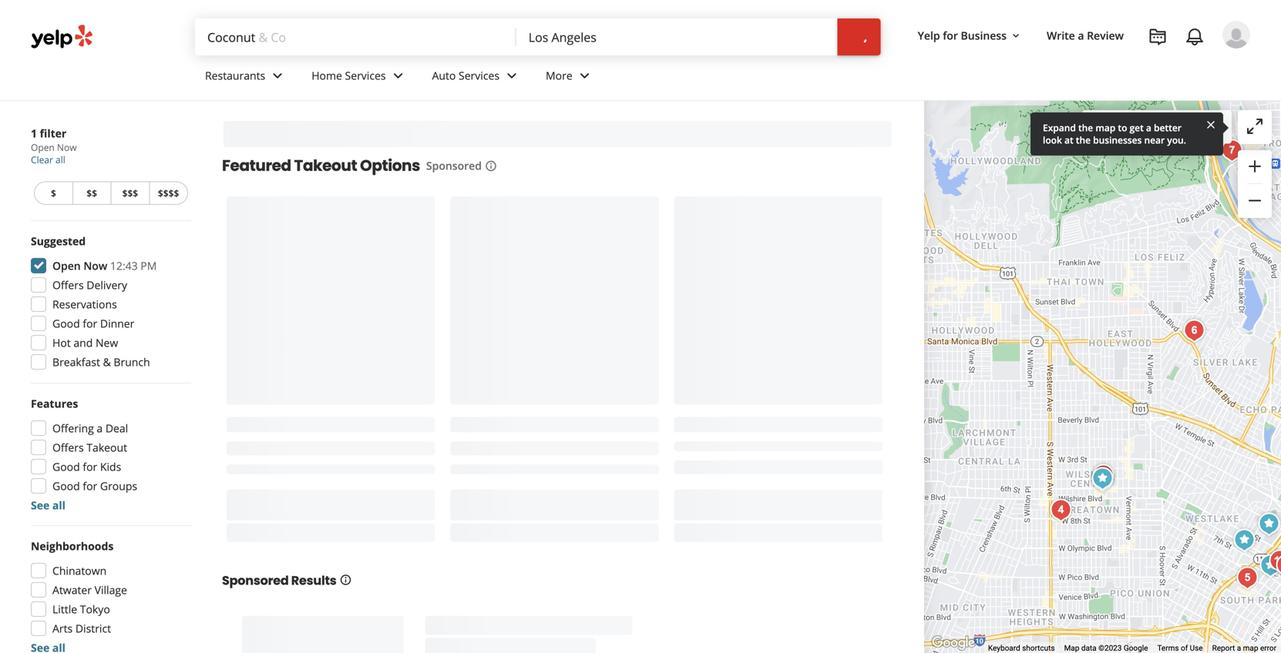 Task type: describe. For each thing, give the bounding box(es) containing it.
little
[[52, 603, 77, 617]]

good for good for kids
[[52, 479, 80, 494]]

©2023
[[1099, 644, 1122, 653]]

at
[[1065, 134, 1074, 146]]

arts
[[52, 622, 73, 636]]

none field find
[[207, 29, 504, 45]]

baekjeong - los angeles image
[[1088, 461, 1119, 492]]

1 horizontal spatial 16 info v2 image
[[485, 160, 497, 172]]

open now 12:43 pm
[[52, 259, 157, 273]]

of
[[1181, 644, 1188, 653]]

review
[[1087, 28, 1124, 43]]

see
[[31, 498, 50, 513]]

little tokyo
[[52, 603, 110, 617]]

offers takeout
[[52, 441, 127, 455]]

a for write a review
[[1078, 28, 1084, 43]]

write a review link
[[1041, 22, 1130, 49]]

group containing suggested
[[26, 234, 191, 375]]

search
[[1113, 120, 1147, 135]]

data
[[1082, 644, 1097, 653]]

1 vertical spatial all
[[52, 498, 65, 513]]

loading image
[[846, 24, 872, 50]]

expand the map to get a better look at the businesses near you. tooltip
[[1031, 113, 1224, 156]]

loading button
[[838, 19, 881, 56]]

options
[[360, 155, 420, 177]]

open inside 1 filter open now clear all
[[31, 141, 55, 154]]

now inside group
[[84, 259, 107, 273]]

le sucre desserts image
[[1229, 525, 1260, 556]]

breakfast
[[52, 355, 100, 370]]

atwater village
[[52, 583, 127, 598]]

24 chevron down v2 image for auto services
[[503, 67, 521, 85]]

sponsored for sponsored results
[[222, 572, 289, 590]]

offering
[[52, 421, 94, 436]]

reservations
[[52, 297, 117, 312]]

home services link
[[299, 56, 420, 100]]

sponsored results
[[222, 572, 337, 590]]

services for home services
[[345, 68, 386, 83]]

terms of use
[[1158, 644, 1203, 653]]

yelp
[[918, 28, 940, 43]]

brunch
[[114, 355, 150, 370]]

melo melo coconut dessert image
[[1087, 464, 1118, 495]]

notifications image
[[1186, 28, 1204, 46]]

map for error
[[1243, 644, 1259, 653]]

you.
[[1168, 134, 1187, 146]]

groups
[[100, 479, 137, 494]]

terms
[[1158, 644, 1179, 653]]

chinatown
[[52, 564, 107, 579]]

flix cafe image
[[1254, 509, 1281, 540]]

24 chevron down v2 image for more
[[576, 67, 594, 85]]

write a review
[[1047, 28, 1124, 43]]

report
[[1212, 644, 1235, 653]]

auto
[[432, 68, 456, 83]]

group containing neighborhoods
[[26, 539, 191, 654]]

expand the map to get a better look at the businesses near you.
[[1043, 121, 1187, 146]]

featured takeout options
[[222, 155, 420, 177]]

restaurants
[[205, 68, 265, 83]]

get
[[1130, 121, 1144, 134]]

2 good from the top
[[52, 460, 80, 475]]

takeout for featured
[[294, 155, 357, 177]]

atwater
[[52, 583, 92, 598]]

close image
[[1205, 118, 1217, 131]]

home
[[312, 68, 342, 83]]

more link
[[534, 56, 607, 100]]

businesses
[[1093, 134, 1142, 146]]

none field near
[[529, 29, 825, 45]]

district
[[75, 622, 111, 636]]

$
[[51, 187, 56, 200]]

keyboard
[[988, 644, 1021, 653]]

suggested
[[31, 234, 86, 249]]

24 chevron down v2 image for home services
[[389, 67, 407, 85]]

hot
[[52, 336, 71, 350]]

business categories element
[[193, 56, 1251, 100]]

good for groups
[[52, 479, 137, 494]]

shortcuts
[[1022, 644, 1055, 653]]

business
[[961, 28, 1007, 43]]

google
[[1124, 644, 1148, 653]]

yelp for business
[[918, 28, 1007, 43]]

auto services
[[432, 68, 500, 83]]

$ button
[[34, 182, 72, 205]]

hangari kalguksu image
[[1087, 465, 1118, 496]]

12:43
[[110, 259, 138, 273]]

for for groups
[[83, 479, 97, 494]]

more
[[546, 68, 573, 83]]

for for dinner
[[83, 316, 97, 331]]

services for auto services
[[459, 68, 500, 83]]

auto services link
[[420, 56, 534, 100]]

offers for offers delivery
[[52, 278, 84, 293]]

features
[[31, 397, 78, 411]]

kids
[[100, 460, 121, 475]]

1 vertical spatial open
[[52, 259, 81, 273]]

map data ©2023 google
[[1064, 644, 1148, 653]]

all inside 1 filter open now clear all
[[56, 153, 65, 166]]

pm
[[141, 259, 157, 273]]

keyboard shortcuts
[[988, 644, 1055, 653]]

search as map moves
[[1113, 120, 1223, 135]]

a for report a map error
[[1237, 644, 1241, 653]]

expand
[[1043, 121, 1076, 134]]

results
[[291, 572, 337, 590]]

report a map error link
[[1212, 644, 1277, 653]]



Task type: vqa. For each thing, say whether or not it's contained in the screenshot.
bottommost Open
yes



Task type: locate. For each thing, give the bounding box(es) containing it.
a for offering a deal
[[97, 421, 103, 436]]

deal
[[105, 421, 128, 436]]

1 horizontal spatial map
[[1164, 120, 1187, 135]]

0 horizontal spatial takeout
[[87, 441, 127, 455]]

as
[[1150, 120, 1161, 135]]

a inside group
[[97, 421, 103, 436]]

1 24 chevron down v2 image from the left
[[503, 67, 521, 85]]

none field up home services
[[207, 29, 504, 45]]

1 good from the top
[[52, 316, 80, 331]]

$$$ button
[[111, 182, 149, 205]]

expand map image
[[1246, 117, 1264, 136]]

3 good from the top
[[52, 479, 80, 494]]

0 horizontal spatial now
[[57, 141, 77, 154]]

for for kids
[[83, 460, 97, 475]]

1 horizontal spatial none field
[[529, 29, 825, 45]]

group containing features
[[26, 396, 191, 513]]

24 chevron down v2 image right 'restaurants'
[[268, 67, 287, 85]]

0 horizontal spatial services
[[345, 68, 386, 83]]

24 chevron down v2 image inside more link
[[576, 67, 594, 85]]

write
[[1047, 28, 1075, 43]]

24 chevron down v2 image inside home services "link"
[[389, 67, 407, 85]]

sponsored for sponsored
[[426, 158, 482, 173]]

0 vertical spatial good
[[52, 316, 80, 331]]

all right see
[[52, 498, 65, 513]]

0 vertical spatial takeout
[[294, 155, 357, 177]]

1 horizontal spatial now
[[84, 259, 107, 273]]

1 horizontal spatial services
[[459, 68, 500, 83]]

see all button
[[31, 498, 65, 513]]

village
[[95, 583, 127, 598]]

for for business
[[943, 28, 958, 43]]

0 horizontal spatial 24 chevron down v2 image
[[268, 67, 287, 85]]

good for reservations
[[52, 316, 80, 331]]

0 vertical spatial all
[[56, 153, 65, 166]]

zoom in image
[[1246, 157, 1264, 176]]

terms of use link
[[1158, 644, 1203, 653]]

now up offers delivery
[[84, 259, 107, 273]]

bottega louie image
[[1272, 551, 1281, 582]]

a right report
[[1237, 644, 1241, 653]]

24 chevron down v2 image right more
[[576, 67, 594, 85]]

for
[[943, 28, 958, 43], [83, 316, 97, 331], [83, 460, 97, 475], [83, 479, 97, 494]]

map for to
[[1096, 121, 1116, 134]]

use
[[1190, 644, 1203, 653]]

yelp for business button
[[912, 22, 1028, 49]]

1 24 chevron down v2 image from the left
[[268, 67, 287, 85]]

$$ button
[[72, 182, 111, 205]]

0 vertical spatial now
[[57, 141, 77, 154]]

1 none field from the left
[[207, 29, 504, 45]]

2 horizontal spatial map
[[1243, 644, 1259, 653]]

delivery
[[87, 278, 127, 293]]

&
[[103, 355, 111, 370]]

map region
[[891, 0, 1281, 654]]

16 info v2 image
[[485, 160, 497, 172], [340, 575, 352, 587]]

featured
[[222, 155, 291, 177]]

offering a deal
[[52, 421, 128, 436]]

sponsored
[[426, 158, 482, 173], [222, 572, 289, 590]]

good up hot on the left bottom of page
[[52, 316, 80, 331]]

see all
[[31, 498, 65, 513]]

and
[[74, 336, 93, 350]]

0 vertical spatial 16 info v2 image
[[485, 160, 497, 172]]

$$$$ button
[[149, 182, 188, 205]]

24 chevron down v2 image right the auto services
[[503, 67, 521, 85]]

map inside expand the map to get a better look at the businesses near you.
[[1096, 121, 1116, 134]]

$$
[[87, 187, 97, 200]]

24 chevron down v2 image
[[268, 67, 287, 85], [389, 67, 407, 85]]

0 vertical spatial offers
[[52, 278, 84, 293]]

to
[[1118, 121, 1128, 134]]

1 filter open now clear all
[[31, 126, 77, 166]]

all right clear on the left top
[[56, 153, 65, 166]]

user actions element
[[906, 19, 1272, 114]]

map for moves
[[1164, 120, 1187, 135]]

2 24 chevron down v2 image from the left
[[576, 67, 594, 85]]

1 services from the left
[[345, 68, 386, 83]]

group
[[1238, 150, 1272, 218], [26, 234, 191, 375], [26, 396, 191, 513], [26, 539, 191, 654]]

0 horizontal spatial 24 chevron down v2 image
[[503, 67, 521, 85]]

takeout for offers
[[87, 441, 127, 455]]

2 vertical spatial good
[[52, 479, 80, 494]]

takeout left options
[[294, 155, 357, 177]]

1 horizontal spatial sponsored
[[426, 158, 482, 173]]

map
[[1164, 120, 1187, 135], [1096, 121, 1116, 134], [1243, 644, 1259, 653]]

ihop image
[[1256, 551, 1281, 582]]

1 vertical spatial sponsored
[[222, 572, 289, 590]]

$$$
[[122, 187, 138, 200]]

open down suggested
[[52, 259, 81, 273]]

a inside expand the map to get a better look at the businesses near you.
[[1146, 121, 1152, 134]]

clear
[[31, 153, 53, 166]]

0 vertical spatial open
[[31, 141, 55, 154]]

good for kids
[[52, 460, 121, 475]]

1 offers from the top
[[52, 278, 84, 293]]

open
[[31, 141, 55, 154], [52, 259, 81, 273]]

better
[[1154, 121, 1182, 134]]

Find text field
[[207, 29, 504, 45]]

home services
[[312, 68, 386, 83]]

a left "deal"
[[97, 421, 103, 436]]

0 horizontal spatial map
[[1096, 121, 1116, 134]]

offers
[[52, 278, 84, 293], [52, 441, 84, 455]]

1 vertical spatial 16 info v2 image
[[340, 575, 352, 587]]

clear all link
[[31, 153, 65, 166]]

the
[[1079, 121, 1093, 134], [1076, 134, 1091, 146]]

moves
[[1190, 120, 1223, 135]]

takeout up kids
[[87, 441, 127, 455]]

morrison atwater village image
[[1217, 135, 1248, 166]]

error
[[1261, 644, 1277, 653]]

0 horizontal spatial sponsored
[[222, 572, 289, 590]]

map
[[1064, 644, 1080, 653]]

offers up reservations
[[52, 278, 84, 293]]

services inside "link"
[[345, 68, 386, 83]]

1 vertical spatial takeout
[[87, 441, 127, 455]]

24 chevron down v2 image inside auto services link
[[503, 67, 521, 85]]

2 services from the left
[[459, 68, 500, 83]]

arts district
[[52, 622, 111, 636]]

for inside button
[[943, 28, 958, 43]]

offers for offers takeout
[[52, 441, 84, 455]]

services right the auto at the left top
[[459, 68, 500, 83]]

pine & crane image
[[1179, 316, 1210, 347]]

a
[[1078, 28, 1084, 43], [1146, 121, 1152, 134], [97, 421, 103, 436], [1237, 644, 1241, 653]]

good for dinner
[[52, 316, 134, 331]]

Near text field
[[529, 29, 825, 45]]

a right get
[[1146, 121, 1152, 134]]

all
[[56, 153, 65, 166], [52, 498, 65, 513]]

google image
[[928, 634, 979, 654]]

0 vertical spatial sponsored
[[426, 158, 482, 173]]

open down 1
[[31, 141, 55, 154]]

2 none field from the left
[[529, 29, 825, 45]]

0 horizontal spatial none field
[[207, 29, 504, 45]]

Loading search field
[[195, 19, 884, 56]]

1 vertical spatial now
[[84, 259, 107, 273]]

2 24 chevron down v2 image from the left
[[389, 67, 407, 85]]

24 chevron down v2 image inside restaurants link
[[268, 67, 287, 85]]

projects image
[[1149, 28, 1167, 46]]

takeout
[[294, 155, 357, 177], [87, 441, 127, 455]]

1 vertical spatial good
[[52, 460, 80, 475]]

2 offers from the top
[[52, 441, 84, 455]]

none field up business categories element
[[529, 29, 825, 45]]

for right yelp
[[943, 28, 958, 43]]

1
[[31, 126, 37, 141]]

joey dtla image
[[1265, 546, 1281, 577]]

neighborhoods
[[31, 539, 114, 554]]

mateo r. image
[[1223, 21, 1251, 49]]

sponsored left results
[[222, 572, 289, 590]]

24 chevron down v2 image left the auto at the left top
[[389, 67, 407, 85]]

slurpin' ramen bar - los angeles image
[[1046, 495, 1077, 526]]

breakfast & brunch
[[52, 355, 150, 370]]

filter
[[40, 126, 67, 141]]

1 vertical spatial offers
[[52, 441, 84, 455]]

dinner
[[100, 316, 134, 331]]

near
[[1145, 134, 1165, 146]]

a right write
[[1078, 28, 1084, 43]]

look
[[1043, 134, 1062, 146]]

1 horizontal spatial 24 chevron down v2 image
[[576, 67, 594, 85]]

for down good for kids
[[83, 479, 97, 494]]

fixins soul kitchen - los angeles image
[[1232, 563, 1263, 594]]

restaurants link
[[193, 56, 299, 100]]

services right home
[[345, 68, 386, 83]]

report a map error
[[1212, 644, 1277, 653]]

new
[[96, 336, 118, 350]]

for down offers takeout
[[83, 460, 97, 475]]

good
[[52, 316, 80, 331], [52, 460, 80, 475], [52, 479, 80, 494]]

hot and new
[[52, 336, 118, 350]]

for up hot and new
[[83, 316, 97, 331]]

now inside 1 filter open now clear all
[[57, 141, 77, 154]]

map left error
[[1243, 644, 1259, 653]]

good up "see all" button
[[52, 479, 80, 494]]

sponsored right options
[[426, 158, 482, 173]]

16 chevron down v2 image
[[1010, 30, 1022, 42]]

1 horizontal spatial 24 chevron down v2 image
[[389, 67, 407, 85]]

24 chevron down v2 image for restaurants
[[268, 67, 287, 85]]

None field
[[207, 29, 504, 45], [529, 29, 825, 45]]

tokyo
[[80, 603, 110, 617]]

now
[[57, 141, 77, 154], [84, 259, 107, 273]]

24 chevron down v2 image
[[503, 67, 521, 85], [576, 67, 594, 85]]

map left to at the right of the page
[[1096, 121, 1116, 134]]

$$$$
[[158, 187, 179, 200]]

map right the as
[[1164, 120, 1187, 135]]

offers down offering at the left bottom of the page
[[52, 441, 84, 455]]

keyboard shortcuts button
[[988, 643, 1055, 654]]

good down offers takeout
[[52, 460, 80, 475]]

1 horizontal spatial takeout
[[294, 155, 357, 177]]

now down filter
[[57, 141, 77, 154]]

zoom out image
[[1246, 192, 1264, 210]]

0 horizontal spatial 16 info v2 image
[[340, 575, 352, 587]]



